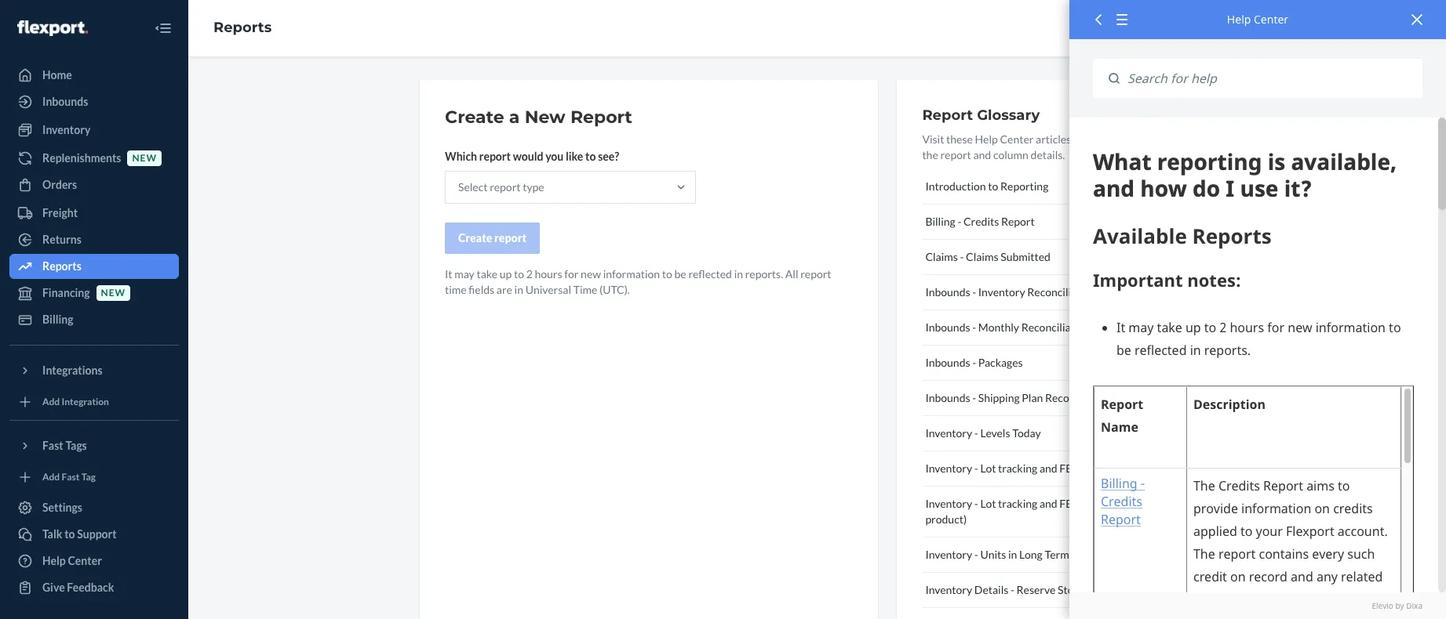 Task type: vqa. For each thing, say whether or not it's contained in the screenshot.
'from'
no



Task type: describe. For each thing, give the bounding box(es) containing it.
inventory for inventory - lot tracking and fefo (single product)
[[926, 498, 972, 511]]

it
[[445, 268, 452, 281]]

information
[[603, 268, 660, 281]]

returns link
[[9, 228, 179, 253]]

the
[[922, 148, 938, 162]]

report glossary
[[922, 107, 1040, 124]]

report for create report
[[494, 232, 527, 245]]

see?
[[598, 150, 619, 163]]

inventory - lot tracking and fefo (all products)
[[926, 462, 1152, 476]]

- for claims - claims submitted
[[960, 250, 964, 264]]

inventory - lot tracking and fefo (single product)
[[926, 498, 1121, 527]]

orders
[[42, 178, 77, 191]]

give feedback
[[42, 582, 114, 595]]

inbounds - packages
[[926, 356, 1023, 370]]

report inside it may take up to 2 hours for new information to be reflected in reports. all report time fields are in universal time (utc).
[[801, 268, 832, 281]]

time
[[573, 283, 598, 297]]

- for inventory - units in long term storage
[[975, 549, 978, 562]]

to right "talk" on the left bottom of page
[[64, 528, 75, 542]]

inventory - lot tracking and fefo (all products) button
[[922, 452, 1178, 487]]

Search search field
[[1120, 59, 1423, 98]]

inventory details - reserve storage
[[926, 584, 1095, 597]]

inbounds - monthly reconciliation
[[926, 321, 1090, 334]]

reserve
[[1017, 584, 1056, 597]]

time
[[445, 283, 467, 297]]

create for create a new report
[[445, 107, 504, 128]]

billing - credits report
[[926, 215, 1035, 228]]

inbounds link
[[9, 89, 179, 115]]

of
[[1167, 133, 1177, 146]]

inbounds for inbounds - shipping plan reconciliation
[[926, 392, 970, 405]]

inventory - levels today button
[[922, 417, 1178, 452]]

flexport logo image
[[17, 20, 88, 36]]

1 horizontal spatial reports
[[213, 19, 272, 36]]

like
[[566, 150, 583, 163]]

add for add fast tag
[[42, 472, 60, 483]]

replenishments
[[42, 151, 121, 165]]

feedback
[[67, 582, 114, 595]]

and inside visit these help center articles to get a description of the report and column details.
[[974, 148, 991, 162]]

help inside visit these help center articles to get a description of the report and column details.
[[975, 133, 998, 146]]

monthly
[[978, 321, 1019, 334]]

reporting
[[1001, 180, 1049, 193]]

settings
[[42, 501, 82, 515]]

1 vertical spatial fast
[[62, 472, 80, 483]]

1 horizontal spatial reports link
[[213, 19, 272, 36]]

home
[[42, 68, 72, 82]]

add fast tag
[[42, 472, 96, 483]]

inventory for inventory - units in long term storage
[[926, 549, 972, 562]]

returns
[[42, 233, 81, 246]]

integration
[[62, 396, 109, 408]]

billing for billing
[[42, 313, 73, 326]]

inventory link
[[9, 118, 179, 143]]

would
[[513, 150, 543, 163]]

inventory for inventory
[[42, 123, 91, 137]]

universal
[[526, 283, 571, 297]]

in inside inventory - units in long term storage 'button'
[[1008, 549, 1017, 562]]

introduction
[[926, 180, 986, 193]]

these
[[947, 133, 973, 146]]

report for billing - credits report
[[1001, 215, 1035, 228]]

(single
[[1089, 498, 1121, 511]]

inventory details - reserve storage button
[[922, 574, 1178, 609]]

introduction to reporting
[[926, 180, 1049, 193]]

inbounds for inbounds - monthly reconciliation
[[926, 321, 970, 334]]

visit these help center articles to get a description of the report and column details.
[[922, 133, 1177, 162]]

talk
[[42, 528, 62, 542]]

1 horizontal spatial report
[[922, 107, 973, 124]]

new for financing
[[101, 288, 126, 299]]

billing for billing - credits report
[[926, 215, 956, 228]]

reconciliation for inbounds - inventory reconciliation
[[1028, 286, 1096, 299]]

to left 2 at the left
[[514, 268, 524, 281]]

product)
[[926, 513, 967, 527]]

close navigation image
[[154, 19, 173, 38]]

you
[[546, 150, 564, 163]]

- inside inventory details - reserve storage button
[[1011, 584, 1015, 597]]

tags
[[65, 439, 87, 453]]

to left be
[[662, 268, 672, 281]]

claims - claims submitted button
[[922, 240, 1178, 275]]

glossary
[[977, 107, 1040, 124]]

inventory - levels today
[[926, 427, 1041, 440]]

billing - credits report button
[[922, 205, 1178, 240]]

(utc).
[[600, 283, 630, 297]]

give feedback button
[[9, 576, 179, 601]]

- for inventory - lot tracking and fefo (all products)
[[975, 462, 978, 476]]

select
[[458, 181, 488, 194]]

hours
[[535, 268, 562, 281]]

which
[[445, 150, 477, 163]]

all
[[785, 268, 799, 281]]

and for inventory - lot tracking and fefo (all products)
[[1040, 462, 1058, 476]]

help center link
[[9, 549, 179, 574]]

long
[[1020, 549, 1043, 562]]

it may take up to 2 hours for new information to be reflected in reports. all report time fields are in universal time (utc).
[[445, 268, 832, 297]]

home link
[[9, 63, 179, 88]]

add fast tag link
[[9, 465, 179, 490]]

create for create report
[[458, 232, 492, 245]]

inventory - units in long term storage
[[926, 549, 1109, 562]]

new inside it may take up to 2 hours for new information to be reflected in reports. all report time fields are in universal time (utc).
[[581, 268, 601, 281]]

articles
[[1036, 133, 1071, 146]]

1 claims from the left
[[926, 250, 958, 264]]

2 horizontal spatial help
[[1227, 12, 1251, 27]]

and for inventory - lot tracking and fefo (single product)
[[1040, 498, 1058, 511]]

fefo for (all
[[1060, 462, 1087, 476]]

add integration
[[42, 396, 109, 408]]

plan
[[1022, 392, 1043, 405]]

report inside visit these help center articles to get a description of the report and column details.
[[941, 148, 971, 162]]

lot for inventory - lot tracking and fefo (all products)
[[981, 462, 996, 476]]

units
[[981, 549, 1006, 562]]

a inside visit these help center articles to get a description of the report and column details.
[[1103, 133, 1109, 146]]

introduction to reporting button
[[922, 170, 1178, 205]]

are
[[497, 283, 512, 297]]

add for add integration
[[42, 396, 60, 408]]

reconciliation inside 'button'
[[1045, 392, 1114, 405]]

fast inside dropdown button
[[42, 439, 63, 453]]



Task type: locate. For each thing, give the bounding box(es) containing it.
storage inside button
[[1058, 584, 1095, 597]]

help inside "link"
[[42, 555, 66, 568]]

today
[[1013, 427, 1041, 440]]

inbounds for inbounds
[[42, 95, 88, 108]]

- inside the inventory - lot tracking and fefo (all products) button
[[975, 462, 978, 476]]

and left column
[[974, 148, 991, 162]]

0 horizontal spatial reports link
[[9, 254, 179, 279]]

a
[[509, 107, 520, 128], [1103, 133, 1109, 146]]

1 horizontal spatial center
[[1000, 133, 1034, 146]]

2 fefo from the top
[[1060, 498, 1087, 511]]

- left the levels
[[975, 427, 978, 440]]

- inside inbounds - packages 'button'
[[973, 356, 976, 370]]

freight
[[42, 206, 78, 220]]

0 horizontal spatial center
[[68, 555, 102, 568]]

- for inbounds - monthly reconciliation
[[973, 321, 976, 334]]

1 vertical spatial and
[[1040, 462, 1058, 476]]

elevio
[[1372, 601, 1394, 612]]

get
[[1086, 133, 1101, 146]]

0 vertical spatial create
[[445, 107, 504, 128]]

inbounds - shipping plan reconciliation
[[926, 392, 1114, 405]]

inventory up monthly
[[978, 286, 1025, 299]]

help center
[[1227, 12, 1289, 27], [42, 555, 102, 568]]

inbounds left the packages
[[926, 356, 970, 370]]

financing
[[42, 286, 90, 300]]

- down billing - credits report
[[960, 250, 964, 264]]

reports.
[[745, 268, 783, 281]]

0 vertical spatial storage
[[1072, 549, 1109, 562]]

add up settings
[[42, 472, 60, 483]]

column
[[993, 148, 1029, 162]]

report for select report type
[[490, 181, 521, 194]]

0 horizontal spatial report
[[570, 107, 633, 128]]

0 horizontal spatial claims
[[926, 250, 958, 264]]

- for billing - credits report
[[958, 215, 962, 228]]

credits
[[964, 215, 999, 228]]

0 vertical spatial center
[[1254, 12, 1289, 27]]

report up "up"
[[494, 232, 527, 245]]

(all
[[1089, 462, 1104, 476]]

- inside claims - claims submitted button
[[960, 250, 964, 264]]

1 vertical spatial a
[[1103, 133, 1109, 146]]

1 horizontal spatial help
[[975, 133, 998, 146]]

report for which report would you like to see?
[[479, 150, 511, 163]]

to inside visit these help center articles to get a description of the report and column details.
[[1073, 133, 1084, 146]]

for
[[564, 268, 579, 281]]

help center up search search box
[[1227, 12, 1289, 27]]

billing link
[[9, 308, 179, 333]]

1 vertical spatial reports link
[[9, 254, 179, 279]]

1 horizontal spatial in
[[734, 268, 743, 281]]

inbounds for inbounds - inventory reconciliation
[[926, 286, 970, 299]]

1 horizontal spatial new
[[132, 153, 157, 164]]

inbounds down claims - claims submitted
[[926, 286, 970, 299]]

take
[[477, 268, 498, 281]]

to left get
[[1073, 133, 1084, 146]]

report
[[941, 148, 971, 162], [479, 150, 511, 163], [490, 181, 521, 194], [494, 232, 527, 245], [801, 268, 832, 281]]

1 horizontal spatial a
[[1103, 133, 1109, 146]]

- for inbounds - shipping plan reconciliation
[[973, 392, 976, 405]]

report up see?
[[570, 107, 633, 128]]

0 vertical spatial tracking
[[998, 462, 1038, 476]]

details
[[975, 584, 1009, 597]]

new for replenishments
[[132, 153, 157, 164]]

lot inside inventory - lot tracking and fefo (single product)
[[981, 498, 996, 511]]

new
[[132, 153, 157, 164], [581, 268, 601, 281], [101, 288, 126, 299]]

2 vertical spatial new
[[101, 288, 126, 299]]

lot for inventory - lot tracking and fefo (single product)
[[981, 498, 996, 511]]

freight link
[[9, 201, 179, 226]]

help up 'give' on the left bottom
[[42, 555, 66, 568]]

2 horizontal spatial in
[[1008, 549, 1017, 562]]

0 vertical spatial help center
[[1227, 12, 1289, 27]]

fast
[[42, 439, 63, 453], [62, 472, 80, 483]]

inventory up "replenishments"
[[42, 123, 91, 137]]

0 horizontal spatial in
[[515, 283, 523, 297]]

inventory down inventory - levels today
[[926, 462, 972, 476]]

elevio by dixa link
[[1093, 601, 1423, 612]]

0 vertical spatial lot
[[981, 462, 996, 476]]

support
[[77, 528, 117, 542]]

tracking down inventory - lot tracking and fefo (all products)
[[998, 498, 1038, 511]]

report inside button
[[494, 232, 527, 245]]

new
[[525, 107, 566, 128]]

new up time
[[581, 268, 601, 281]]

report up select report type
[[479, 150, 511, 163]]

1 vertical spatial fefo
[[1060, 498, 1087, 511]]

tracking inside the inventory - lot tracking and fefo (all products) button
[[998, 462, 1038, 476]]

claims down credits
[[966, 250, 999, 264]]

1 fefo from the top
[[1060, 462, 1087, 476]]

1 vertical spatial reconciliation
[[1022, 321, 1090, 334]]

report for create a new report
[[570, 107, 633, 128]]

1 horizontal spatial help center
[[1227, 12, 1289, 27]]

- inside inbounds - monthly reconciliation button
[[973, 321, 976, 334]]

0 vertical spatial reports link
[[213, 19, 272, 36]]

fast tags
[[42, 439, 87, 453]]

report left type
[[490, 181, 521, 194]]

- inside inbounds - shipping plan reconciliation 'button'
[[973, 392, 976, 405]]

reconciliation for inbounds - monthly reconciliation
[[1022, 321, 1090, 334]]

2 vertical spatial help
[[42, 555, 66, 568]]

1 vertical spatial storage
[[1058, 584, 1095, 597]]

inventory left details
[[926, 584, 972, 597]]

inventory inside inventory - lot tracking and fefo (single product)
[[926, 498, 972, 511]]

type
[[523, 181, 544, 194]]

- inside inventory - units in long term storage 'button'
[[975, 549, 978, 562]]

0 vertical spatial and
[[974, 148, 991, 162]]

- down inventory - levels today
[[975, 462, 978, 476]]

- inside inventory - levels today button
[[975, 427, 978, 440]]

-
[[958, 215, 962, 228], [960, 250, 964, 264], [973, 286, 976, 299], [973, 321, 976, 334], [973, 356, 976, 370], [973, 392, 976, 405], [975, 427, 978, 440], [975, 462, 978, 476], [975, 498, 978, 511], [975, 549, 978, 562], [1011, 584, 1015, 597]]

0 vertical spatial add
[[42, 396, 60, 408]]

1 vertical spatial help center
[[42, 555, 102, 568]]

0 vertical spatial reconciliation
[[1028, 286, 1096, 299]]

2 vertical spatial center
[[68, 555, 102, 568]]

0 vertical spatial reports
[[213, 19, 272, 36]]

tracking
[[998, 462, 1038, 476], [998, 498, 1038, 511]]

create inside button
[[458, 232, 492, 245]]

add
[[42, 396, 60, 408], [42, 472, 60, 483]]

2 vertical spatial and
[[1040, 498, 1058, 511]]

1 vertical spatial lot
[[981, 498, 996, 511]]

create
[[445, 107, 504, 128], [458, 232, 492, 245]]

0 vertical spatial in
[[734, 268, 743, 281]]

1 add from the top
[[42, 396, 60, 408]]

center inside "link"
[[68, 555, 102, 568]]

by
[[1396, 601, 1404, 612]]

fefo
[[1060, 462, 1087, 476], [1060, 498, 1087, 511]]

1 tracking from the top
[[998, 462, 1038, 476]]

reconciliation inside button
[[1022, 321, 1090, 334]]

- up the inventory - units in long term storage
[[975, 498, 978, 511]]

inbounds - packages button
[[922, 346, 1178, 381]]

storage
[[1072, 549, 1109, 562], [1058, 584, 1095, 597]]

new up billing link
[[101, 288, 126, 299]]

fefo left "(all"
[[1060, 462, 1087, 476]]

0 horizontal spatial new
[[101, 288, 126, 299]]

2 vertical spatial in
[[1008, 549, 1017, 562]]

levels
[[981, 427, 1010, 440]]

0 vertical spatial billing
[[926, 215, 956, 228]]

tracking inside inventory - lot tracking and fefo (single product)
[[998, 498, 1038, 511]]

fast tags button
[[9, 434, 179, 459]]

report inside billing - credits report button
[[1001, 215, 1035, 228]]

fast left tags
[[42, 439, 63, 453]]

add integration link
[[9, 390, 179, 414]]

claims down billing - credits report
[[926, 250, 958, 264]]

1 horizontal spatial claims
[[966, 250, 999, 264]]

- left monthly
[[973, 321, 976, 334]]

0 horizontal spatial billing
[[42, 313, 73, 326]]

may
[[455, 268, 475, 281]]

2 lot from the top
[[981, 498, 996, 511]]

talk to support
[[42, 528, 117, 542]]

2 horizontal spatial new
[[581, 268, 601, 281]]

create a new report
[[445, 107, 633, 128]]

- left "units"
[[975, 549, 978, 562]]

center down the talk to support
[[68, 555, 102, 568]]

inbounds up inbounds - packages
[[926, 321, 970, 334]]

claims
[[926, 250, 958, 264], [966, 250, 999, 264]]

claims - claims submitted
[[926, 250, 1051, 264]]

fefo inside inventory - lot tracking and fefo (single product)
[[1060, 498, 1087, 511]]

description
[[1111, 133, 1165, 146]]

2 vertical spatial reconciliation
[[1045, 392, 1114, 405]]

inventory
[[42, 123, 91, 137], [978, 286, 1025, 299], [926, 427, 972, 440], [926, 462, 972, 476], [926, 498, 972, 511], [926, 549, 972, 562], [926, 584, 972, 597]]

inventory up product)
[[926, 498, 972, 511]]

1 vertical spatial in
[[515, 283, 523, 297]]

0 vertical spatial fefo
[[1060, 462, 1087, 476]]

billing down financing
[[42, 313, 73, 326]]

0 horizontal spatial help
[[42, 555, 66, 568]]

reconciliation inside button
[[1028, 286, 1096, 299]]

inventory for inventory details - reserve storage
[[926, 584, 972, 597]]

integrations button
[[9, 359, 179, 384]]

term
[[1045, 549, 1069, 562]]

storage right reserve
[[1058, 584, 1095, 597]]

report down these
[[941, 148, 971, 162]]

inventory inside 'button'
[[926, 549, 972, 562]]

2 horizontal spatial report
[[1001, 215, 1035, 228]]

fields
[[469, 283, 495, 297]]

0 vertical spatial new
[[132, 153, 157, 164]]

in
[[734, 268, 743, 281], [515, 283, 523, 297], [1008, 549, 1017, 562]]

dixa
[[1407, 601, 1423, 612]]

tag
[[81, 472, 96, 483]]

to
[[1073, 133, 1084, 146], [585, 150, 596, 163], [988, 180, 999, 193], [514, 268, 524, 281], [662, 268, 672, 281], [64, 528, 75, 542]]

help center inside "link"
[[42, 555, 102, 568]]

1 vertical spatial center
[[1000, 133, 1034, 146]]

products)
[[1106, 462, 1152, 476]]

- for inventory - lot tracking and fefo (single product)
[[975, 498, 978, 511]]

in left long
[[1008, 549, 1017, 562]]

- right details
[[1011, 584, 1015, 597]]

1 horizontal spatial billing
[[926, 215, 956, 228]]

fefo for (single
[[1060, 498, 1087, 511]]

fefo left (single
[[1060, 498, 1087, 511]]

to left reporting
[[988, 180, 999, 193]]

0 vertical spatial fast
[[42, 439, 63, 453]]

1 vertical spatial help
[[975, 133, 998, 146]]

help up search search box
[[1227, 12, 1251, 27]]

inventory for inventory - lot tracking and fefo (all products)
[[926, 462, 972, 476]]

tracking down today
[[998, 462, 1038, 476]]

inventory for inventory - levels today
[[926, 427, 972, 440]]

2 tracking from the top
[[998, 498, 1038, 511]]

orders link
[[9, 173, 179, 198]]

submitted
[[1001, 250, 1051, 264]]

billing down introduction
[[926, 215, 956, 228]]

- left credits
[[958, 215, 962, 228]]

- left the packages
[[973, 356, 976, 370]]

center inside visit these help center articles to get a description of the report and column details.
[[1000, 133, 1034, 146]]

1 vertical spatial create
[[458, 232, 492, 245]]

2 claims from the left
[[966, 250, 999, 264]]

inbounds inside button
[[926, 286, 970, 299]]

a left new in the left top of the page
[[509, 107, 520, 128]]

and down inventory - levels today button
[[1040, 462, 1058, 476]]

reconciliation down inbounds - packages 'button' at right
[[1045, 392, 1114, 405]]

inventory left the levels
[[926, 427, 972, 440]]

2
[[526, 268, 533, 281]]

shipping
[[978, 392, 1020, 405]]

lot up "units"
[[981, 498, 996, 511]]

- inside inventory - lot tracking and fefo (single product)
[[975, 498, 978, 511]]

1 vertical spatial billing
[[42, 313, 73, 326]]

inbounds down the home
[[42, 95, 88, 108]]

in left reports.
[[734, 268, 743, 281]]

inventory down product)
[[926, 549, 972, 562]]

new up orders link
[[132, 153, 157, 164]]

and down the inventory - lot tracking and fefo (all products) button
[[1040, 498, 1058, 511]]

storage right term
[[1072, 549, 1109, 562]]

inventory - lot tracking and fefo (single product) button
[[922, 487, 1178, 538]]

1 vertical spatial new
[[581, 268, 601, 281]]

create report button
[[445, 223, 540, 254]]

settings link
[[9, 496, 179, 521]]

add left integration at the bottom left of the page
[[42, 396, 60, 408]]

- for inventory - levels today
[[975, 427, 978, 440]]

inbounds - monthly reconciliation button
[[922, 311, 1178, 346]]

2 horizontal spatial center
[[1254, 12, 1289, 27]]

a right get
[[1103, 133, 1109, 146]]

1 vertical spatial reports
[[42, 260, 81, 273]]

visit
[[922, 133, 944, 146]]

inbounds
[[42, 95, 88, 108], [926, 286, 970, 299], [926, 321, 970, 334], [926, 356, 970, 370], [926, 392, 970, 405]]

lot
[[981, 462, 996, 476], [981, 498, 996, 511]]

0 horizontal spatial a
[[509, 107, 520, 128]]

to right the like
[[585, 150, 596, 163]]

- down claims - claims submitted
[[973, 286, 976, 299]]

reconciliation down claims - claims submitted button
[[1028, 286, 1096, 299]]

0 horizontal spatial reports
[[42, 260, 81, 273]]

in right are
[[515, 283, 523, 297]]

report right all
[[801, 268, 832, 281]]

inbounds - shipping plan reconciliation button
[[922, 381, 1178, 417]]

reflected
[[689, 268, 732, 281]]

create up "which"
[[445, 107, 504, 128]]

select report type
[[458, 181, 544, 194]]

tracking for (single
[[998, 498, 1038, 511]]

reconciliation down inbounds - inventory reconciliation button
[[1022, 321, 1090, 334]]

elevio by dixa
[[1372, 601, 1423, 612]]

- for inbounds - inventory reconciliation
[[973, 286, 976, 299]]

2 add from the top
[[42, 472, 60, 483]]

0 vertical spatial a
[[509, 107, 520, 128]]

report down reporting
[[1001, 215, 1035, 228]]

talk to support button
[[9, 523, 179, 548]]

1 vertical spatial add
[[42, 472, 60, 483]]

- for inbounds - packages
[[973, 356, 976, 370]]

inbounds inside 'button'
[[926, 392, 970, 405]]

- inside billing - credits report button
[[958, 215, 962, 228]]

0 vertical spatial help
[[1227, 12, 1251, 27]]

and inside inventory - lot tracking and fefo (single product)
[[1040, 498, 1058, 511]]

create report
[[458, 232, 527, 245]]

report up these
[[922, 107, 973, 124]]

inventory - units in long term storage button
[[922, 538, 1178, 574]]

up
[[500, 268, 512, 281]]

help center up give feedback
[[42, 555, 102, 568]]

integrations
[[42, 364, 103, 377]]

billing inside button
[[926, 215, 956, 228]]

inbounds down inbounds - packages
[[926, 392, 970, 405]]

inbounds inside 'button'
[[926, 356, 970, 370]]

1 lot from the top
[[981, 462, 996, 476]]

- left "shipping"
[[973, 392, 976, 405]]

storage inside 'button'
[[1072, 549, 1109, 562]]

help down report glossary
[[975, 133, 998, 146]]

center up column
[[1000, 133, 1034, 146]]

fast left the tag
[[62, 472, 80, 483]]

lot down inventory - levels today
[[981, 462, 996, 476]]

center up search search box
[[1254, 12, 1289, 27]]

1 vertical spatial tracking
[[998, 498, 1038, 511]]

tracking for (all
[[998, 462, 1038, 476]]

packages
[[978, 356, 1023, 370]]

- inside inbounds - inventory reconciliation button
[[973, 286, 976, 299]]

inbounds - inventory reconciliation
[[926, 286, 1096, 299]]

create up may
[[458, 232, 492, 245]]

inbounds inside button
[[926, 321, 970, 334]]

inbounds for inbounds - packages
[[926, 356, 970, 370]]

details.
[[1031, 148, 1065, 162]]

0 horizontal spatial help center
[[42, 555, 102, 568]]



